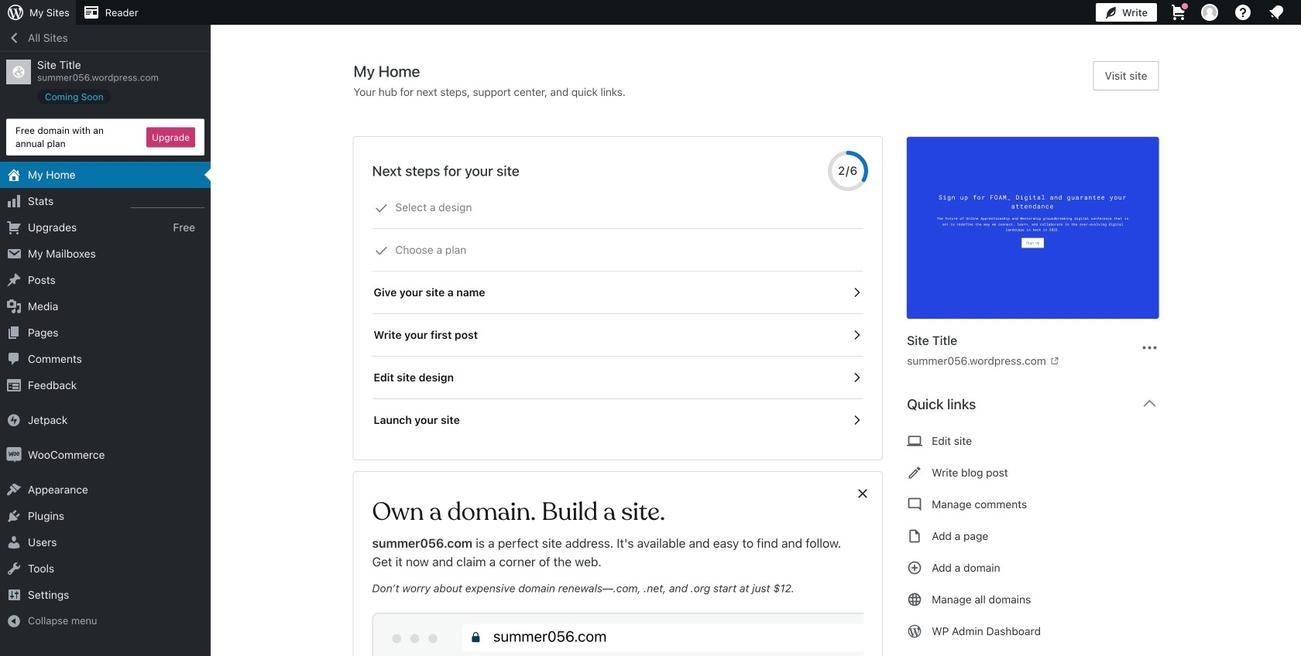 Task type: vqa. For each thing, say whether or not it's contained in the screenshot.
HIGHEST HOURLY VIEWS 0 image
yes



Task type: locate. For each thing, give the bounding box(es) containing it.
img image
[[6, 413, 22, 428], [6, 448, 22, 463]]

help image
[[1234, 3, 1253, 22]]

progress bar
[[828, 151, 868, 191]]

0 vertical spatial img image
[[6, 413, 22, 428]]

mode_comment image
[[907, 496, 923, 514]]

task enabled image
[[850, 286, 864, 300], [850, 328, 864, 342], [850, 371, 864, 385], [850, 414, 864, 428]]

2 task enabled image from the top
[[850, 328, 864, 342]]

my shopping cart image
[[1170, 3, 1188, 22]]

1 task enabled image from the top
[[850, 286, 864, 300]]

3 task enabled image from the top
[[850, 371, 864, 385]]

1 vertical spatial img image
[[6, 448, 22, 463]]

main content
[[354, 61, 1172, 657]]

manage your notifications image
[[1267, 3, 1286, 22]]

edit image
[[907, 464, 923, 483]]



Task type: describe. For each thing, give the bounding box(es) containing it.
highest hourly views 0 image
[[131, 198, 205, 208]]

task complete image
[[375, 201, 388, 215]]

1 img image from the top
[[6, 413, 22, 428]]

launchpad checklist element
[[372, 187, 864, 442]]

4 task enabled image from the top
[[850, 414, 864, 428]]

2 img image from the top
[[6, 448, 22, 463]]

insert_drive_file image
[[907, 528, 923, 546]]

my profile image
[[1201, 4, 1218, 21]]

dismiss domain name promotion image
[[856, 485, 870, 504]]

more options for site site title image
[[1141, 339, 1159, 357]]

task complete image
[[375, 244, 388, 258]]

laptop image
[[907, 432, 923, 451]]



